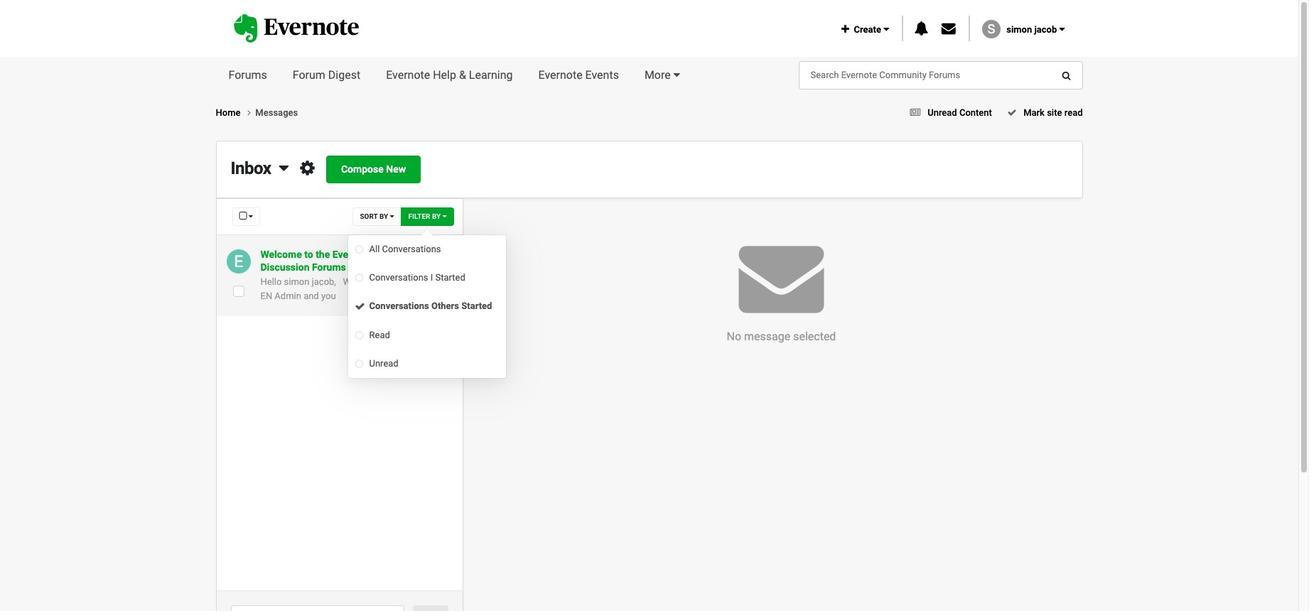 Task type: describe. For each thing, give the bounding box(es) containing it.
learning
[[469, 68, 513, 82]]

mark site read link
[[1003, 107, 1083, 118]]

caret down image right the square o 'image'
[[249, 213, 253, 220]]

unread content
[[928, 107, 992, 118]]

compose new link
[[326, 156, 421, 183]]

unread content link
[[905, 107, 992, 118]]

11
[[424, 283, 434, 294]]

content
[[959, 107, 992, 118]]

hello
[[260, 277, 282, 287]]

all conversations link
[[348, 235, 506, 264]]

mark site read
[[1021, 107, 1083, 118]]

forum digest
[[293, 68, 360, 82]]

to
[[304, 249, 313, 260]]

events
[[585, 68, 619, 82]]

11 min
[[424, 283, 452, 294]]

evernote events
[[538, 68, 619, 82]]

newspaper o image
[[910, 108, 921, 117]]

conversations for others
[[369, 301, 429, 312]]

unread link
[[348, 350, 506, 378]]

sort
[[360, 213, 378, 220]]

selected
[[793, 330, 836, 343]]

caret down image inside inbox link
[[279, 159, 288, 176]]

no
[[727, 330, 741, 343]]

angle right image
[[247, 108, 251, 117]]

sort by link
[[353, 208, 401, 226]]

welcome to the evernote discussion forums link
[[260, 248, 398, 274]]

notifications image
[[914, 22, 928, 36]]

conversations i started link
[[348, 264, 506, 292]]

no message selected
[[727, 330, 836, 343]]

&
[[459, 68, 466, 82]]

cog image
[[300, 159, 314, 176]]

new
[[386, 164, 406, 175]]

compose
[[341, 164, 384, 175]]

forums inside welcome to the evernote discussion forums hello simon jacob,                 welcome... en admin and you
[[312, 262, 346, 273]]

messages
[[255, 107, 298, 118]]

help
[[433, 68, 456, 82]]

more link
[[632, 57, 693, 94]]

inbox link
[[231, 159, 288, 178]]

forum
[[293, 68, 325, 82]]

simon inside welcome to the evernote discussion forums hello simon jacob,                 welcome... en admin and you
[[284, 277, 309, 287]]

unread for unread content
[[928, 107, 957, 118]]

evernote events link
[[526, 57, 632, 94]]

caret down image for simon jacob
[[1059, 24, 1065, 34]]

admin
[[275, 290, 301, 301]]

evernote for evernote help & learning
[[386, 68, 430, 82]]

you
[[321, 290, 336, 301]]

forums link
[[216, 57, 280, 94]]

forum digest link
[[280, 57, 373, 94]]

evernote help & learning link
[[373, 57, 526, 94]]

by for sort
[[379, 213, 388, 220]]

welcome
[[260, 249, 302, 260]]

create
[[849, 24, 884, 35]]

simon jacob
[[1006, 24, 1059, 35]]



Task type: vqa. For each thing, say whether or not it's contained in the screenshot.
Search search field
yes



Task type: locate. For each thing, give the bounding box(es) containing it.
1 horizontal spatial evernote
[[386, 68, 430, 82]]

conversations others started
[[369, 301, 492, 312]]

the
[[316, 249, 330, 260]]

1 vertical spatial simon
[[284, 277, 309, 287]]

plus image
[[841, 24, 849, 34]]

read
[[1064, 107, 1083, 118]]

Search search field
[[799, 62, 980, 89]]

digest
[[328, 68, 360, 82]]

forums up "angle right" image
[[228, 68, 267, 82]]

conversations
[[382, 244, 441, 254], [369, 272, 428, 283], [369, 301, 429, 312]]

caret down image
[[884, 24, 889, 34], [390, 213, 394, 220]]

conversations for i
[[369, 272, 428, 283]]

home
[[216, 107, 243, 118]]

caret down image inside more link
[[674, 69, 680, 80]]

1 horizontal spatial forums
[[312, 262, 346, 273]]

read link
[[348, 321, 506, 350]]

by
[[379, 213, 388, 220], [432, 213, 441, 220]]

1 vertical spatial conversations
[[369, 272, 428, 283]]

by right filter
[[432, 213, 441, 220]]

jacob,
[[312, 277, 336, 287]]

caret down image left "cog" "icon"
[[279, 159, 288, 176]]

filter by link
[[400, 208, 454, 226]]

0 horizontal spatial by
[[379, 213, 388, 220]]

evernote left help
[[386, 68, 430, 82]]

and
[[304, 290, 319, 301]]

1 vertical spatial forums
[[312, 262, 346, 273]]

forums inside the forums "link"
[[228, 68, 267, 82]]

simon jacob image
[[982, 20, 1001, 38]]

started right others
[[461, 301, 492, 312]]

mark
[[1023, 107, 1045, 118]]

0 vertical spatial simon
[[1006, 24, 1032, 35]]

1 vertical spatial started
[[461, 301, 492, 312]]

check image
[[1007, 108, 1017, 117]]

0 vertical spatial unread
[[928, 107, 957, 118]]

evernote inside welcome to the evernote discussion forums hello simon jacob,                 welcome... en admin and you
[[332, 249, 372, 260]]

home link
[[216, 106, 255, 120]]

caret down image inside filter by link
[[443, 213, 447, 220]]

forums down the
[[312, 262, 346, 273]]

1 horizontal spatial by
[[432, 213, 441, 220]]

0 vertical spatial caret down image
[[884, 24, 889, 34]]

all conversations
[[369, 244, 441, 254]]

welcome to the evernote discussion forums hello simon jacob,                 welcome... en admin and you
[[260, 249, 389, 301]]

1 vertical spatial unread
[[369, 358, 398, 369]]

filter
[[408, 213, 430, 220]]

conversations others started link
[[348, 292, 506, 321]]

search image
[[1062, 71, 1071, 80]]

0 horizontal spatial caret down image
[[390, 213, 394, 220]]

started for conversations others started
[[461, 301, 492, 312]]

2 horizontal spatial evernote
[[538, 68, 582, 82]]

messages link
[[255, 107, 298, 118]]

compose new
[[341, 164, 406, 175]]

conversations down all conversations
[[369, 272, 428, 283]]

0 horizontal spatial forums
[[228, 68, 267, 82]]

evernote user forum image
[[233, 15, 359, 42]]

evernote for evernote events
[[538, 68, 582, 82]]

filter by
[[408, 213, 443, 220]]

1 by from the left
[[379, 213, 388, 220]]

caret down image right more
[[674, 69, 680, 80]]

by for filter
[[432, 213, 441, 220]]

caret down image for more
[[674, 69, 680, 80]]

caret down image inside "sort by" link
[[390, 213, 394, 220]]

conversations down the conversations i started
[[369, 301, 429, 312]]

evernote left the events
[[538, 68, 582, 82]]

unread
[[928, 107, 957, 118], [369, 358, 398, 369]]

sort by
[[360, 213, 390, 220]]

unread down "read"
[[369, 358, 398, 369]]

more
[[644, 68, 671, 82]]

site
[[1047, 107, 1062, 118]]

caret down image inside simon jacob link
[[1059, 24, 1065, 34]]

0 horizontal spatial evernote
[[332, 249, 372, 260]]

by right the sort
[[379, 213, 388, 220]]

min
[[436, 283, 452, 294]]

0 vertical spatial started
[[435, 272, 465, 283]]

started right i
[[435, 272, 465, 283]]

1 horizontal spatial simon
[[1006, 24, 1032, 35]]

2 by from the left
[[432, 213, 441, 220]]

caret down image
[[1059, 24, 1065, 34], [674, 69, 680, 80], [279, 159, 288, 176], [249, 213, 253, 220], [443, 213, 447, 220]]

0 horizontal spatial unread
[[369, 358, 398, 369]]

1 vertical spatial caret down image
[[390, 213, 394, 220]]

None checkbox
[[233, 285, 244, 297]]

message
[[744, 330, 790, 343]]

caret down image right filter
[[443, 213, 447, 220]]

simon jacob link
[[1006, 24, 1065, 35]]

square o image
[[239, 211, 247, 221]]

unread for unread
[[369, 358, 398, 369]]

0 vertical spatial forums
[[228, 68, 267, 82]]

welcome...
[[343, 277, 389, 287]]

evernote help & learning
[[386, 68, 513, 82]]

read
[[369, 329, 390, 340]]

evernote
[[386, 68, 430, 82], [538, 68, 582, 82], [332, 249, 372, 260]]

Search messages in this folder... text field
[[231, 606, 405, 611]]

inbox
[[231, 159, 271, 178]]

forums
[[228, 68, 267, 82], [312, 262, 346, 273]]

unread inside 'link'
[[369, 358, 398, 369]]

others
[[431, 301, 459, 312]]

simon up admin
[[284, 277, 309, 287]]

en admin image
[[226, 249, 251, 274]]

i
[[430, 272, 433, 283]]

caret down image right the sort
[[390, 213, 394, 220]]

messages image
[[941, 22, 956, 36]]

unread right newspaper o image
[[928, 107, 957, 118]]

conversations i started
[[369, 272, 465, 283]]

conversations up the conversations i started
[[382, 244, 441, 254]]

started for conversations i started
[[435, 272, 465, 283]]

1 horizontal spatial unread
[[928, 107, 957, 118]]

all
[[369, 244, 380, 254]]

started
[[435, 272, 465, 283], [461, 301, 492, 312]]

1 horizontal spatial caret down image
[[884, 24, 889, 34]]

evernote right the
[[332, 249, 372, 260]]

en
[[260, 290, 272, 301]]

simon left jacob
[[1006, 24, 1032, 35]]

create link
[[841, 24, 889, 35]]

caret down image right jacob
[[1059, 24, 1065, 34]]

caret down image left notifications image
[[884, 24, 889, 34]]

caret down image for filter by
[[443, 213, 447, 220]]

discussion
[[260, 262, 310, 273]]

0 horizontal spatial simon
[[284, 277, 309, 287]]

0 vertical spatial conversations
[[382, 244, 441, 254]]

1
[[438, 263, 443, 273]]

simon
[[1006, 24, 1032, 35], [284, 277, 309, 287]]

jacob
[[1034, 24, 1057, 35]]

2 vertical spatial conversations
[[369, 301, 429, 312]]



